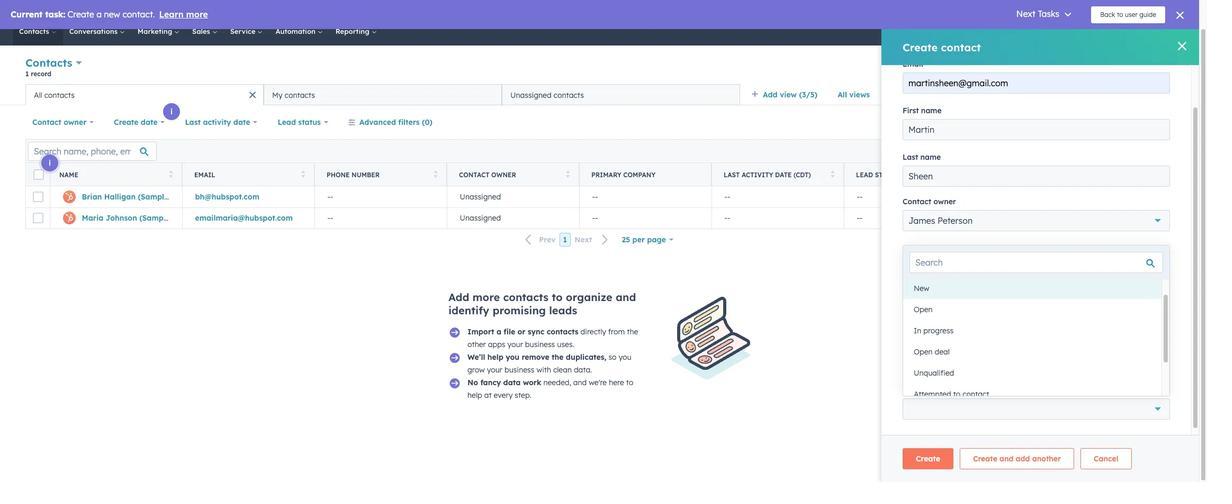 Task type: vqa. For each thing, say whether or not it's contained in the screenshot.
bottom Help
yes



Task type: describe. For each thing, give the bounding box(es) containing it.
remove
[[522, 353, 550, 362]]

directly from the other apps your business uses.
[[468, 327, 639, 350]]

contacts inside popup button
[[25, 56, 72, 69]]

emailmaria@hubspot.com
[[195, 214, 293, 223]]

business inside 'so you grow your business with clean data.'
[[505, 366, 535, 375]]

1 button
[[560, 233, 571, 247]]

quality
[[979, 63, 1007, 73]]

12:38
[[1022, 192, 1040, 202]]

apps
[[488, 340, 506, 350]]

brian halligan (sample contact) link
[[82, 192, 203, 202]]

1 vertical spatial contact
[[459, 171, 490, 179]]

next
[[575, 235, 593, 245]]

identify
[[449, 304, 490, 317]]

import for import a file or sync contacts
[[468, 327, 495, 337]]

settings image
[[1040, 5, 1050, 14]]

bh@hubspot.com button
[[182, 186, 315, 208]]

name
[[59, 171, 78, 179]]

emailmaria@hubspot.com link
[[195, 214, 293, 223]]

data quality button
[[941, 57, 1007, 79]]

press to sort. image for phone number
[[434, 170, 438, 178]]

views
[[850, 90, 871, 100]]

page
[[648, 235, 666, 245]]

studio
[[1149, 4, 1170, 13]]

company
[[624, 171, 656, 179]]

contacts banner
[[25, 54, 1175, 84]]

bh@hubspot.com link
[[195, 192, 260, 202]]

lead status button
[[271, 112, 335, 133]]

your inside 'so you grow your business with clean data.'
[[487, 366, 503, 375]]

hubspot image
[[19, 2, 32, 15]]

so
[[609, 353, 617, 362]]

1 horizontal spatial at
[[1013, 192, 1020, 202]]

last activity date
[[185, 118, 250, 127]]

sync
[[528, 327, 545, 337]]

maria johnson (sample contact) link
[[82, 214, 204, 223]]

activity
[[742, 171, 774, 179]]

1 horizontal spatial owner
[[492, 171, 516, 179]]

view for save
[[1152, 118, 1166, 126]]

last activity date (cdt)
[[724, 171, 812, 179]]

all for all views
[[838, 90, 848, 100]]

create contact button
[[1112, 60, 1175, 77]]

last for last activity date
[[185, 118, 201, 127]]

needed,
[[544, 378, 572, 388]]

contacts button
[[25, 55, 82, 70]]

lead for lead status
[[857, 171, 874, 179]]

next button
[[571, 233, 615, 247]]

marketing
[[138, 27, 174, 35]]

provation
[[1092, 4, 1123, 13]]

primary company
[[592, 171, 656, 179]]

number
[[352, 171, 380, 179]]

1 vertical spatial the
[[552, 353, 564, 362]]

every
[[494, 391, 513, 401]]

last activity date button
[[178, 112, 265, 133]]

contacts up uses.
[[547, 327, 579, 337]]

i for the middle the i button
[[171, 107, 173, 117]]

add more contacts to organize and identify promising leads
[[449, 291, 636, 317]]

all contacts
[[34, 90, 75, 100]]

unassigned contacts button
[[502, 84, 741, 105]]

and inside add more contacts to organize and identify promising leads
[[616, 291, 636, 304]]

sales
[[192, 27, 212, 35]]

phone number
[[327, 171, 380, 179]]

conversations
[[69, 27, 120, 35]]

contact inside popup button
[[32, 118, 61, 127]]

my contacts button
[[264, 84, 502, 105]]

maria johnson (sample contact)
[[82, 214, 204, 223]]

search button
[[1172, 22, 1190, 40]]

press to sort. image
[[169, 170, 173, 178]]

automation
[[276, 27, 318, 35]]

advanced filters (0)
[[360, 118, 433, 127]]

data quality
[[959, 63, 1007, 73]]

contacts for my contacts
[[285, 90, 315, 100]]

organize
[[566, 291, 613, 304]]

brian halligan (sample contact)
[[82, 192, 203, 202]]

all contacts button
[[25, 84, 264, 105]]

clean
[[554, 366, 572, 375]]

today at 12:38 pm
[[990, 192, 1053, 202]]

other
[[468, 340, 486, 350]]

the inside directly from the other apps your business uses.
[[627, 327, 639, 337]]

lead status
[[278, 118, 321, 127]]

or
[[518, 327, 526, 337]]

design
[[1125, 4, 1147, 13]]

save view button
[[1117, 114, 1175, 131]]

lead for lead status
[[278, 118, 296, 127]]

search image
[[1178, 28, 1185, 35]]

actions button
[[1014, 60, 1060, 77]]

contact owner inside popup button
[[32, 118, 87, 127]]

unassigned button for bh@hubspot.com
[[447, 186, 580, 208]]

contact) for bh@hubspot.com
[[171, 192, 203, 202]]

Search name, phone, email addresses, or company search field
[[28, 142, 157, 161]]

1 (cdt) from the left
[[794, 171, 812, 179]]

import button
[[1066, 60, 1106, 77]]

prev
[[539, 235, 556, 245]]

view for add
[[780, 90, 797, 100]]

sales link
[[186, 17, 224, 46]]

0 vertical spatial help
[[488, 353, 504, 362]]

press to sort. element for phone number
[[434, 170, 438, 179]]

last for last activity date (cdt)
[[724, 171, 740, 179]]

settings link
[[1038, 3, 1052, 14]]

my
[[272, 90, 283, 100]]

data
[[959, 63, 977, 73]]

fancy
[[481, 378, 501, 388]]

date inside popup button
[[141, 118, 158, 127]]

contact
[[1143, 64, 1166, 72]]

1 record
[[25, 70, 51, 78]]

create for create date
[[114, 118, 139, 127]]

reporting link
[[329, 17, 383, 46]]

save view
[[1136, 118, 1166, 126]]

contact owner button
[[25, 112, 101, 133]]

status
[[876, 171, 900, 179]]

1 you from the left
[[506, 353, 520, 362]]

data.
[[574, 366, 592, 375]]



Task type: locate. For each thing, give the bounding box(es) containing it.
1 horizontal spatial contact owner
[[459, 171, 516, 179]]

1 vertical spatial unassigned
[[460, 192, 501, 202]]

notifications image
[[1058, 5, 1068, 14]]

business inside directly from the other apps your business uses.
[[525, 340, 555, 350]]

(cdt)
[[794, 171, 812, 179], [1034, 171, 1052, 179]]

contact owner
[[32, 118, 87, 127], [459, 171, 516, 179]]

1 date from the left
[[776, 171, 792, 179]]

0 vertical spatial business
[[525, 340, 555, 350]]

you inside 'so you grow your business with clean data.'
[[619, 353, 632, 362]]

1 horizontal spatial help
[[488, 353, 504, 362]]

(cdt) right activity
[[794, 171, 812, 179]]

halligan
[[104, 192, 136, 202]]

1 horizontal spatial your
[[508, 340, 523, 350]]

4 press to sort. element from the left
[[566, 170, 570, 179]]

0 vertical spatial the
[[627, 327, 639, 337]]

pm
[[1042, 192, 1053, 202]]

1 horizontal spatial view
[[1152, 118, 1166, 126]]

2 vertical spatial i
[[49, 158, 51, 168]]

1 vertical spatial i button
[[163, 103, 180, 120]]

5 press to sort. element from the left
[[831, 170, 835, 179]]

1 horizontal spatial you
[[619, 353, 632, 362]]

emailmaria@hubspot.com button
[[182, 208, 315, 229]]

provation design studio
[[1092, 4, 1170, 13]]

1 vertical spatial contact owner
[[459, 171, 516, 179]]

1 inside button
[[563, 235, 567, 245]]

to inside needed, and we're here to help at every step.
[[627, 378, 634, 388]]

1 horizontal spatial date
[[234, 118, 250, 127]]

2 vertical spatial i button
[[41, 155, 58, 172]]

at
[[1013, 192, 1020, 202], [485, 391, 492, 401]]

0 horizontal spatial contact
[[32, 118, 61, 127]]

0 horizontal spatial help
[[468, 391, 483, 401]]

0 vertical spatial and
[[616, 291, 636, 304]]

1 horizontal spatial the
[[627, 327, 639, 337]]

1 horizontal spatial date
[[1016, 171, 1032, 179]]

your up fancy
[[487, 366, 503, 375]]

we're
[[589, 378, 607, 388]]

0 horizontal spatial and
[[574, 378, 587, 388]]

1 press to sort. element from the left
[[169, 170, 173, 179]]

2 (cdt) from the left
[[1034, 171, 1052, 179]]

1 vertical spatial contact)
[[172, 214, 204, 223]]

0 vertical spatial at
[[1013, 192, 1020, 202]]

add
[[763, 90, 778, 100], [449, 291, 470, 304]]

view inside the add view (3/5) popup button
[[780, 90, 797, 100]]

contact) for emailmaria@hubspot.com
[[172, 214, 204, 223]]

(cdt) up pm
[[1034, 171, 1052, 179]]

0 horizontal spatial (cdt)
[[794, 171, 812, 179]]

owner inside popup button
[[64, 118, 87, 127]]

press to sort. element for contact owner
[[566, 170, 570, 179]]

grow
[[468, 366, 485, 375]]

1 vertical spatial 1
[[563, 235, 567, 245]]

0 vertical spatial to
[[552, 291, 563, 304]]

0 horizontal spatial to
[[552, 291, 563, 304]]

2 horizontal spatial i
[[1065, 72, 1068, 82]]

create for create contact
[[1121, 64, 1141, 72]]

and down data. at bottom
[[574, 378, 587, 388]]

(sample down brian halligan (sample contact) link
[[139, 214, 170, 223]]

i down contact owner popup button
[[49, 158, 51, 168]]

create left contact
[[1121, 64, 1141, 72]]

james peterson image
[[1080, 4, 1090, 13]]

pagination navigation
[[519, 233, 615, 247]]

create down all contacts button
[[114, 118, 139, 127]]

notifications button
[[1054, 0, 1072, 17]]

to right here on the bottom
[[627, 378, 634, 388]]

0 horizontal spatial contact owner
[[32, 118, 87, 127]]

to
[[552, 291, 563, 304], [627, 378, 634, 388]]

bh@hubspot.com
[[195, 192, 260, 202]]

3 press to sort. image from the left
[[566, 170, 570, 178]]

press to sort. image
[[301, 170, 305, 178], [434, 170, 438, 178], [566, 170, 570, 178], [831, 170, 835, 178]]

0 vertical spatial create
[[1121, 64, 1141, 72]]

help down no
[[468, 391, 483, 401]]

so you grow your business with clean data.
[[468, 353, 632, 375]]

actions
[[1023, 64, 1045, 72]]

1 for 1
[[563, 235, 567, 245]]

filters
[[399, 118, 420, 127]]

your down file at the bottom of page
[[508, 340, 523, 350]]

0 vertical spatial your
[[508, 340, 523, 350]]

contacts inside add more contacts to organize and identify promising leads
[[504, 291, 549, 304]]

unassigned button for emailmaria@hubspot.com
[[447, 208, 580, 229]]

add inside add more contacts to organize and identify promising leads
[[449, 291, 470, 304]]

1 vertical spatial your
[[487, 366, 503, 375]]

add left "more"
[[449, 291, 470, 304]]

create for create date (cdt)
[[989, 171, 1014, 179]]

1 horizontal spatial contact
[[459, 171, 490, 179]]

0 vertical spatial 1
[[25, 70, 29, 78]]

create inside button
[[1121, 64, 1141, 72]]

i button
[[1058, 68, 1075, 85], [163, 103, 180, 120], [41, 155, 58, 172]]

prev button
[[519, 233, 560, 247]]

step.
[[515, 391, 532, 401]]

at down fancy
[[485, 391, 492, 401]]

create contact
[[1121, 64, 1166, 72]]

help image
[[1023, 5, 1032, 14]]

primary company column header
[[580, 163, 713, 186]]

advanced filters (0) button
[[342, 112, 440, 133]]

1 date from the left
[[141, 118, 158, 127]]

0 horizontal spatial date
[[141, 118, 158, 127]]

0 horizontal spatial your
[[487, 366, 503, 375]]

0 horizontal spatial add
[[449, 291, 470, 304]]

lead left status on the top right of the page
[[857, 171, 874, 179]]

date
[[776, 171, 792, 179], [1016, 171, 1032, 179]]

0 horizontal spatial the
[[552, 353, 564, 362]]

all inside all contacts button
[[34, 90, 42, 100]]

0 horizontal spatial at
[[485, 391, 492, 401]]

0 vertical spatial unassigned
[[511, 90, 552, 100]]

service
[[230, 27, 258, 35]]

add inside popup button
[[763, 90, 778, 100]]

1 vertical spatial add
[[449, 291, 470, 304]]

unassigned for emailmaria@hubspot.com
[[460, 214, 501, 223]]

here
[[609, 378, 625, 388]]

menu item
[[993, 0, 1017, 17]]

2 all from the left
[[34, 90, 42, 100]]

help inside needed, and we're here to help at every step.
[[468, 391, 483, 401]]

0 horizontal spatial owner
[[64, 118, 87, 127]]

(0)
[[422, 118, 433, 127]]

0 horizontal spatial last
[[185, 118, 201, 127]]

1 horizontal spatial i
[[171, 107, 173, 117]]

and
[[616, 291, 636, 304], [574, 378, 587, 388]]

date up today at 12:38 pm
[[1016, 171, 1032, 179]]

per
[[633, 235, 645, 245]]

create up today
[[989, 171, 1014, 179]]

my contacts
[[272, 90, 315, 100]]

press to sort. image for contact owner
[[566, 170, 570, 178]]

you right so
[[619, 353, 632, 362]]

0 horizontal spatial you
[[506, 353, 520, 362]]

3 press to sort. element from the left
[[434, 170, 438, 179]]

status
[[298, 118, 321, 127]]

file
[[504, 327, 516, 337]]

1 vertical spatial last
[[724, 171, 740, 179]]

add view (3/5) button
[[745, 84, 831, 105]]

email
[[194, 171, 215, 179]]

0 vertical spatial last
[[185, 118, 201, 127]]

1 horizontal spatial lead
[[857, 171, 874, 179]]

import up the other
[[468, 327, 495, 337]]

all inside all views link
[[838, 90, 848, 100]]

automation link
[[269, 17, 329, 46]]

the right from at the bottom of the page
[[627, 327, 639, 337]]

(sample for halligan
[[138, 192, 169, 202]]

1 vertical spatial at
[[485, 391, 492, 401]]

you left the remove
[[506, 353, 520, 362]]

today
[[990, 192, 1011, 202]]

(sample for johnson
[[139, 214, 170, 223]]

contacts link
[[13, 17, 63, 46]]

1 vertical spatial import
[[468, 327, 495, 337]]

needed, and we're here to help at every step.
[[468, 378, 634, 401]]

i for the left the i button
[[49, 158, 51, 168]]

i for the i button to the top
[[1065, 72, 1068, 82]]

you
[[506, 353, 520, 362], [619, 353, 632, 362]]

1 vertical spatial help
[[468, 391, 483, 401]]

1 horizontal spatial and
[[616, 291, 636, 304]]

2 date from the left
[[234, 118, 250, 127]]

1 vertical spatial business
[[505, 366, 535, 375]]

business up the data
[[505, 366, 535, 375]]

hubspot link
[[13, 2, 40, 15]]

1 vertical spatial and
[[574, 378, 587, 388]]

1 horizontal spatial to
[[627, 378, 634, 388]]

4 press to sort. image from the left
[[831, 170, 835, 178]]

view right save
[[1152, 118, 1166, 126]]

-- button
[[315, 186, 447, 208], [844, 186, 977, 208], [315, 208, 447, 229], [844, 208, 977, 229]]

0 vertical spatial (sample
[[138, 192, 169, 202]]

activity
[[203, 118, 231, 127]]

1 vertical spatial lead
[[857, 171, 874, 179]]

descending sort. press to sort ascending. element
[[1160, 170, 1164, 179]]

create date
[[114, 118, 158, 127]]

0 vertical spatial i
[[1065, 72, 1068, 82]]

view left (3/5)
[[780, 90, 797, 100]]

contacts for unassigned contacts
[[554, 90, 584, 100]]

1 horizontal spatial 1
[[563, 235, 567, 245]]

1 horizontal spatial last
[[724, 171, 740, 179]]

contact) down bh@hubspot.com in the top of the page
[[172, 214, 204, 223]]

(3/5)
[[800, 90, 818, 100]]

contacts up contact owner popup button
[[44, 90, 75, 100]]

no fancy data work
[[468, 378, 542, 388]]

0 vertical spatial contact
[[32, 118, 61, 127]]

unassigned inside button
[[511, 90, 552, 100]]

contacts down hubspot link
[[19, 27, 51, 35]]

directly
[[581, 327, 607, 337]]

all down 1 record
[[34, 90, 42, 100]]

1 vertical spatial owner
[[492, 171, 516, 179]]

0 horizontal spatial import
[[468, 327, 495, 337]]

1 vertical spatial create
[[114, 118, 139, 127]]

add view (3/5)
[[763, 90, 818, 100]]

25 per page
[[622, 235, 666, 245]]

the up clean
[[552, 353, 564, 362]]

phone
[[327, 171, 350, 179]]

marketing link
[[131, 17, 186, 46]]

date down all contacts button
[[141, 118, 158, 127]]

25
[[622, 235, 631, 245]]

1 inside contacts banner
[[25, 70, 29, 78]]

contact)
[[171, 192, 203, 202], [172, 214, 204, 223]]

duplicates,
[[566, 353, 607, 362]]

contacts up record on the left
[[25, 56, 72, 69]]

(sample up maria johnson (sample contact) link
[[138, 192, 169, 202]]

lead left status
[[278, 118, 296, 127]]

to left organize
[[552, 291, 563, 304]]

i button right create date
[[163, 103, 180, 120]]

0 vertical spatial import
[[1075, 64, 1097, 72]]

press to sort. element
[[169, 170, 173, 179], [301, 170, 305, 179], [434, 170, 438, 179], [566, 170, 570, 179], [831, 170, 835, 179]]

at left 12:38
[[1013, 192, 1020, 202]]

help down the apps
[[488, 353, 504, 362]]

i button right "actions"
[[1058, 68, 1075, 85]]

0 horizontal spatial i
[[49, 158, 51, 168]]

date right activity
[[776, 171, 792, 179]]

2 unassigned button from the top
[[447, 208, 580, 229]]

press to sort. image for email
[[301, 170, 305, 178]]

1 horizontal spatial create
[[989, 171, 1014, 179]]

create date (cdt)
[[989, 171, 1052, 179]]

1 right prev at left
[[563, 235, 567, 245]]

1 vertical spatial to
[[627, 378, 634, 388]]

0 horizontal spatial lead
[[278, 118, 296, 127]]

2 horizontal spatial create
[[1121, 64, 1141, 72]]

0 vertical spatial i button
[[1058, 68, 1075, 85]]

2 you from the left
[[619, 353, 632, 362]]

your inside directly from the other apps your business uses.
[[508, 340, 523, 350]]

1 vertical spatial i
[[171, 107, 173, 117]]

0 vertical spatial contacts
[[19, 27, 51, 35]]

we'll
[[468, 353, 486, 362]]

1 for 1 record
[[25, 70, 29, 78]]

work
[[523, 378, 542, 388]]

i down all contacts button
[[171, 107, 173, 117]]

0 horizontal spatial create
[[114, 118, 139, 127]]

0 vertical spatial add
[[763, 90, 778, 100]]

view
[[780, 90, 797, 100], [1152, 118, 1166, 126]]

data
[[504, 378, 521, 388]]

press to sort. element for last activity date (cdt)
[[831, 170, 835, 179]]

import a file or sync contacts
[[468, 327, 579, 337]]

1 left record on the left
[[25, 70, 29, 78]]

1 horizontal spatial (cdt)
[[1034, 171, 1052, 179]]

0 horizontal spatial i button
[[41, 155, 58, 172]]

2 press to sort. element from the left
[[301, 170, 305, 179]]

at inside needed, and we're here to help at every step.
[[485, 391, 492, 401]]

to inside add more contacts to organize and identify promising leads
[[552, 291, 563, 304]]

and inside needed, and we're here to help at every step.
[[574, 378, 587, 388]]

promising
[[493, 304, 546, 317]]

and up from at the bottom of the page
[[616, 291, 636, 304]]

lead
[[278, 118, 296, 127], [857, 171, 874, 179]]

add for add view (3/5)
[[763, 90, 778, 100]]

all left views
[[838, 90, 848, 100]]

we'll help you remove the duplicates,
[[468, 353, 607, 362]]

1 horizontal spatial all
[[838, 90, 848, 100]]

view inside save view button
[[1152, 118, 1166, 126]]

1 vertical spatial contacts
[[25, 56, 72, 69]]

1 press to sort. image from the left
[[301, 170, 305, 178]]

1 horizontal spatial import
[[1075, 64, 1097, 72]]

1 all from the left
[[838, 90, 848, 100]]

all views
[[838, 90, 871, 100]]

johnson
[[106, 214, 137, 223]]

date inside popup button
[[234, 118, 250, 127]]

2 press to sort. image from the left
[[434, 170, 438, 178]]

0 horizontal spatial date
[[776, 171, 792, 179]]

press to sort. image for last activity date (cdt)
[[831, 170, 835, 178]]

your
[[508, 340, 523, 350], [487, 366, 503, 375]]

advanced
[[360, 118, 396, 127]]

1 unassigned button from the top
[[447, 186, 580, 208]]

2 vertical spatial unassigned
[[460, 214, 501, 223]]

import inside import button
[[1075, 64, 1097, 72]]

create inside popup button
[[114, 118, 139, 127]]

1 horizontal spatial add
[[763, 90, 778, 100]]

i right "actions" popup button
[[1065, 72, 1068, 82]]

provation design studio button
[[1074, 0, 1186, 17]]

1
[[25, 70, 29, 78], [563, 235, 567, 245]]

business up we'll help you remove the duplicates,
[[525, 340, 555, 350]]

contact) down press to sort. image
[[171, 192, 203, 202]]

import for import
[[1075, 64, 1097, 72]]

unassigned for bh@hubspot.com
[[460, 192, 501, 202]]

2 vertical spatial create
[[989, 171, 1014, 179]]

all for all contacts
[[34, 90, 42, 100]]

add for add more contacts to organize and identify promising leads
[[449, 291, 470, 304]]

1 vertical spatial (sample
[[139, 214, 170, 223]]

0 horizontal spatial view
[[780, 90, 797, 100]]

provation design studio menu
[[914, 0, 1187, 17]]

press to sort. element for email
[[301, 170, 305, 179]]

date right activity
[[234, 118, 250, 127]]

0 vertical spatial contact owner
[[32, 118, 87, 127]]

last inside popup button
[[185, 118, 201, 127]]

0 horizontal spatial 1
[[25, 70, 29, 78]]

2 date from the left
[[1016, 171, 1032, 179]]

0 vertical spatial contact)
[[171, 192, 203, 202]]

0 vertical spatial owner
[[64, 118, 87, 127]]

i button left 'name'
[[41, 155, 58, 172]]

add left (3/5)
[[763, 90, 778, 100]]

Search HubSpot search field
[[1051, 22, 1181, 40]]

0 vertical spatial view
[[780, 90, 797, 100]]

lead inside popup button
[[278, 118, 296, 127]]

contacts for all contacts
[[44, 90, 75, 100]]

date
[[141, 118, 158, 127], [234, 118, 250, 127]]

reporting
[[336, 27, 372, 35]]

2 horizontal spatial i button
[[1058, 68, 1075, 85]]

save
[[1136, 118, 1150, 126]]

0 horizontal spatial all
[[34, 90, 42, 100]]

import down search hubspot search box
[[1075, 64, 1097, 72]]

contacts up import a file or sync contacts
[[504, 291, 549, 304]]

1 vertical spatial view
[[1152, 118, 1166, 126]]

service link
[[224, 17, 269, 46]]

contacts down contacts banner
[[554, 90, 584, 100]]

0 vertical spatial lead
[[278, 118, 296, 127]]

contacts right my on the top of page
[[285, 90, 315, 100]]

1 horizontal spatial i button
[[163, 103, 180, 120]]



